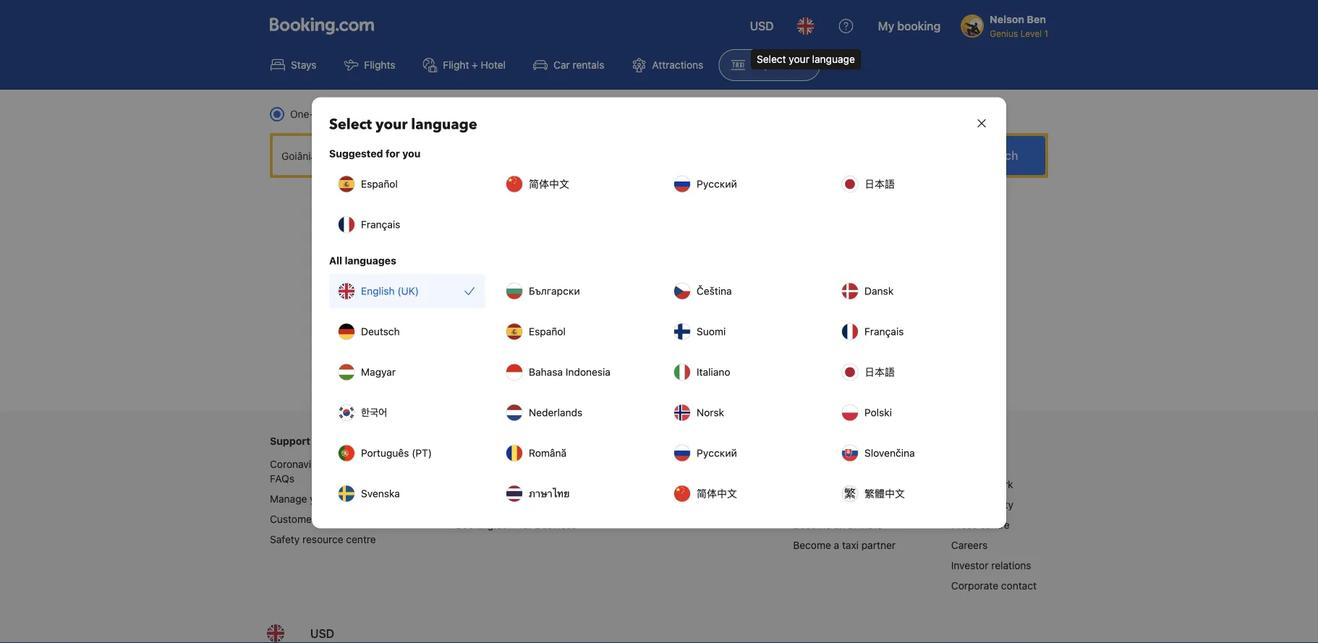 Task type: describe. For each thing, give the bounding box(es) containing it.
safety resource centre
[[270, 534, 376, 546]]

languages
[[345, 255, 397, 267]]

investor
[[952, 560, 989, 572]]

all
[[329, 255, 342, 267]]

english (uk) button
[[329, 274, 486, 309]]

nederlands button
[[497, 396, 654, 430]]

sustainability
[[952, 499, 1014, 511]]

1 horizontal spatial español
[[529, 326, 566, 338]]

polski button
[[833, 396, 990, 430]]

partner
[[862, 539, 896, 551]]

svenska button
[[329, 477, 486, 511]]

partner
[[794, 479, 828, 491]]

msa statement link
[[638, 499, 711, 511]]

русский for 日本語
[[697, 178, 738, 190]]

(covid-
[[329, 458, 369, 470]]

results
[[619, 347, 675, 371]]

norsk button
[[665, 396, 822, 430]]

attractions link
[[620, 49, 716, 81]]

coronavirus
[[270, 458, 326, 470]]

1 horizontal spatial centre
[[980, 519, 1010, 531]]

русский button for 日本語
[[665, 167, 822, 202]]

car rentals link
[[521, 49, 617, 81]]

careers
[[952, 539, 988, 551]]

italiano
[[697, 366, 731, 378]]

partner help
[[794, 479, 851, 491]]

language inside dialog
[[411, 115, 478, 135]]

safety resource centre link
[[270, 534, 376, 546]]

privacy
[[638, 458, 672, 470]]

booking.com for business
[[456, 519, 577, 531]]

settings
[[692, 435, 733, 447]]

+
[[472, 59, 478, 71]]

flight + hotel link
[[411, 49, 518, 81]]

select your language dialog
[[312, 97, 1007, 546]]

my booking
[[879, 19, 941, 33]]

日本語 for русский
[[865, 178, 895, 190]]

português (pt) button
[[329, 436, 486, 471]]

way
[[314, 108, 332, 120]]

no results found
[[590, 347, 729, 371]]

genius loyalty programme
[[456, 458, 578, 470]]

login
[[835, 458, 858, 470]]

한국어
[[361, 407, 388, 419]]

press centre
[[952, 519, 1010, 531]]

privacy & cookies link
[[638, 458, 720, 470]]

magyar button
[[329, 355, 486, 390]]

and for settings
[[671, 435, 690, 447]]

français for the bottommost français "button"
[[865, 326, 904, 338]]

genius loyalty programme link
[[456, 458, 578, 470]]

magyar
[[361, 366, 396, 378]]

programme
[[524, 458, 578, 470]]

become for become a taxi partner
[[794, 539, 832, 551]]

manage your trips
[[270, 493, 354, 505]]

and for holiday
[[501, 479, 518, 491]]

slovenčina
[[865, 447, 915, 459]]

you
[[403, 148, 421, 160]]

genius
[[456, 458, 488, 470]]

how we work link
[[952, 479, 1014, 491]]

for for booking.com
[[519, 519, 532, 531]]

booking
[[898, 19, 941, 33]]

ภาษาไทย button
[[497, 477, 654, 511]]

1 horizontal spatial help
[[831, 479, 851, 491]]

sustainability link
[[952, 499, 1014, 511]]

list
[[794, 499, 810, 511]]

français for the left français "button"
[[361, 219, 401, 231]]

select your language inside dialog
[[329, 115, 478, 135]]

customer service help
[[270, 513, 376, 525]]

0 horizontal spatial français button
[[329, 207, 486, 242]]

简体中文 for 简体中文 button to the right
[[697, 488, 738, 500]]

terms for terms and settings
[[638, 435, 669, 447]]

1 vertical spatial français button
[[833, 315, 990, 349]]

investor relations link
[[952, 560, 1032, 572]]

seasonal and holiday deals link
[[456, 479, 582, 491]]

1 horizontal spatial select your language
[[757, 53, 856, 65]]

become an affiliate
[[794, 519, 883, 531]]

partner help link
[[794, 479, 851, 491]]

we
[[975, 479, 989, 491]]

ภาษาไทย
[[529, 488, 570, 500]]

繁體中文
[[865, 488, 906, 500]]

privacy & cookies
[[638, 458, 720, 470]]

(pt)
[[412, 447, 432, 459]]

indonesia
[[566, 366, 611, 378]]

customer service help link
[[270, 513, 376, 525]]

suomi
[[697, 326, 726, 338]]

čeština
[[697, 285, 732, 297]]

flights
[[364, 59, 396, 71]]

how
[[952, 479, 973, 491]]

become an affiliate link
[[794, 519, 883, 531]]

press
[[952, 519, 978, 531]]

manage
[[270, 493, 307, 505]]

&
[[675, 458, 682, 470]]

your down partner help link
[[813, 499, 834, 511]]

airport taxis link
[[719, 49, 821, 81]]

car
[[554, 59, 570, 71]]

nederlands
[[529, 407, 583, 419]]

0 horizontal spatial help
[[356, 513, 376, 525]]

繁體中文 button
[[833, 477, 990, 511]]

български
[[529, 285, 580, 297]]



Task type: locate. For each thing, give the bounding box(es) containing it.
1 vertical spatial français
[[865, 326, 904, 338]]

become for become an affiliate
[[794, 519, 832, 531]]

1 vertical spatial centre
[[346, 534, 376, 546]]

français up languages
[[361, 219, 401, 231]]

terms down the privacy
[[638, 479, 667, 491]]

español down the suggested for you
[[361, 178, 398, 190]]

0 horizontal spatial français
[[361, 219, 401, 231]]

found
[[679, 347, 729, 371]]

suomi button
[[665, 315, 822, 349]]

polski
[[865, 407, 893, 419]]

1 vertical spatial help
[[356, 513, 376, 525]]

bahasa
[[529, 366, 563, 378]]

language up you
[[411, 115, 478, 135]]

dansk button
[[833, 274, 990, 309]]

1 vertical spatial terms
[[638, 479, 667, 491]]

0 vertical spatial centre
[[980, 519, 1010, 531]]

careers link
[[952, 539, 988, 551]]

travel articles
[[456, 499, 521, 511]]

2 русский from the top
[[697, 447, 738, 459]]

1 日本語 from the top
[[865, 178, 895, 190]]

your inside dialog
[[376, 115, 408, 135]]

for inside select your language dialog
[[386, 148, 400, 160]]

return
[[364, 108, 395, 120]]

flight + hotel
[[443, 59, 506, 71]]

русский for slovenčina
[[697, 447, 738, 459]]

0 horizontal spatial language
[[411, 115, 478, 135]]

0 vertical spatial 日本語
[[865, 178, 895, 190]]

help
[[831, 479, 851, 491], [356, 513, 376, 525]]

2 русский button from the top
[[665, 436, 822, 471]]

1 vertical spatial 简体中文
[[697, 488, 738, 500]]

all languages
[[329, 255, 397, 267]]

1 vertical spatial language
[[411, 115, 478, 135]]

search button
[[954, 136, 1046, 175]]

19)
[[369, 458, 383, 470]]

0 vertical spatial русский
[[697, 178, 738, 190]]

and down the &
[[669, 479, 687, 491]]

日本語 button for русский
[[833, 167, 990, 202]]

cookies
[[684, 458, 720, 470]]

my
[[879, 19, 895, 33]]

español up bahasa
[[529, 326, 566, 338]]

dansk
[[865, 285, 894, 297]]

for for suggested
[[386, 148, 400, 160]]

for
[[386, 148, 400, 160], [519, 519, 532, 531]]

manage your trips link
[[270, 493, 354, 505]]

français button down dansk button
[[833, 315, 990, 349]]

0 vertical spatial français button
[[329, 207, 486, 242]]

loyalty
[[491, 458, 521, 470]]

1 become from the top
[[794, 519, 832, 531]]

booking.com image
[[270, 17, 374, 35]]

1 horizontal spatial select
[[757, 53, 787, 65]]

help down svenska
[[356, 513, 376, 525]]

0 horizontal spatial 简体中文
[[529, 178, 570, 190]]

0 vertical spatial language
[[813, 53, 856, 65]]

language right taxis
[[813, 53, 856, 65]]

bahasa indonesia button
[[497, 355, 654, 390]]

one-
[[290, 108, 314, 120]]

centre down sustainability link
[[980, 519, 1010, 531]]

business
[[535, 519, 577, 531]]

extranet login link
[[794, 458, 858, 470]]

travel articles link
[[456, 499, 521, 511]]

coronavirus (covid-19) faqs
[[270, 458, 383, 485]]

your
[[789, 53, 810, 65], [376, 115, 408, 135], [310, 493, 331, 505], [813, 499, 834, 511]]

русский button for slovenčina
[[665, 436, 822, 471]]

airport
[[752, 59, 784, 71]]

conditions
[[689, 479, 738, 491]]

become left a
[[794, 539, 832, 551]]

1 русский button from the top
[[665, 167, 822, 202]]

1 vertical spatial select your language
[[329, 115, 478, 135]]

0 vertical spatial select
[[757, 53, 787, 65]]

search
[[981, 149, 1019, 163]]

1 horizontal spatial español button
[[497, 315, 654, 349]]

1 vertical spatial español
[[529, 326, 566, 338]]

0 vertical spatial 简体中文
[[529, 178, 570, 190]]

how we work
[[952, 479, 1014, 491]]

1 vertical spatial 日本語 button
[[833, 355, 990, 390]]

日本語 button
[[833, 167, 990, 202], [833, 355, 990, 390]]

property
[[836, 499, 877, 511]]

become down list
[[794, 519, 832, 531]]

1 vertical spatial 日本語
[[865, 366, 895, 378]]

1 horizontal spatial 简体中文
[[697, 488, 738, 500]]

2 日本語 from the top
[[865, 366, 895, 378]]

terms for terms and conditions
[[638, 479, 667, 491]]

简体中文 button
[[497, 167, 654, 202], [665, 477, 822, 511]]

1 vertical spatial become
[[794, 539, 832, 551]]

0 vertical spatial русский button
[[665, 167, 822, 202]]

1 terms from the top
[[638, 435, 669, 447]]

1 horizontal spatial for
[[519, 519, 532, 531]]

2 become from the top
[[794, 539, 832, 551]]

deutsch button
[[329, 315, 486, 349]]

0 horizontal spatial español button
[[329, 167, 486, 202]]

and for conditions
[[669, 479, 687, 491]]

0 vertical spatial terms
[[638, 435, 669, 447]]

0 vertical spatial 简体中文 button
[[497, 167, 654, 202]]

for left you
[[386, 148, 400, 160]]

0 vertical spatial español
[[361, 178, 398, 190]]

my booking link
[[870, 9, 950, 43]]

and down loyalty
[[501, 479, 518, 491]]

1 vertical spatial русский
[[697, 447, 738, 459]]

suggested for you
[[329, 148, 421, 160]]

português
[[361, 447, 409, 459]]

hotel
[[481, 59, 506, 71]]

简体中文 for the left 简体中文 button
[[529, 178, 570, 190]]

2 terms from the top
[[638, 479, 667, 491]]

select up suggested
[[329, 115, 372, 135]]

español button down you
[[329, 167, 486, 202]]

0 vertical spatial français
[[361, 219, 401, 231]]

travel
[[456, 499, 484, 511]]

日本語 for italiano
[[865, 366, 895, 378]]

select left taxis
[[757, 53, 787, 65]]

español button
[[329, 167, 486, 202], [497, 315, 654, 349]]

support
[[270, 435, 311, 447]]

for left business
[[519, 519, 532, 531]]

your right the airport
[[789, 53, 810, 65]]

no results found image
[[595, 190, 724, 344]]

0 vertical spatial 日本語 button
[[833, 167, 990, 202]]

centre down service
[[346, 534, 376, 546]]

slovenčina button
[[833, 436, 990, 471]]

русский button
[[665, 167, 822, 202], [665, 436, 822, 471]]

extranet login
[[794, 458, 858, 470]]

1 vertical spatial русский button
[[665, 436, 822, 471]]

1 horizontal spatial language
[[813, 53, 856, 65]]

1 vertical spatial 简体中文 button
[[665, 477, 822, 511]]

0 horizontal spatial 简体中文 button
[[497, 167, 654, 202]]

0 vertical spatial select your language
[[757, 53, 856, 65]]

français down dansk
[[865, 326, 904, 338]]

0 horizontal spatial select your language
[[329, 115, 478, 135]]

1 vertical spatial for
[[519, 519, 532, 531]]

car rentals
[[554, 59, 605, 71]]

1 vertical spatial español button
[[497, 315, 654, 349]]

日本語 button for italiano
[[833, 355, 990, 390]]

0 vertical spatial español button
[[329, 167, 486, 202]]

français button up languages
[[329, 207, 486, 242]]

and up privacy & cookies link
[[671, 435, 690, 447]]

become a taxi partner
[[794, 539, 896, 551]]

attractions
[[653, 59, 704, 71]]

your up customer service help
[[310, 493, 331, 505]]

français button
[[329, 207, 486, 242], [833, 315, 990, 349]]

1 horizontal spatial français
[[865, 326, 904, 338]]

english
[[361, 285, 395, 297]]

0 vertical spatial become
[[794, 519, 832, 531]]

select inside select your language dialog
[[329, 115, 372, 135]]

0 vertical spatial for
[[386, 148, 400, 160]]

español button up bahasa indonesia button
[[497, 315, 654, 349]]

airport taxis
[[752, 59, 809, 71]]

corporate
[[952, 580, 999, 592]]

1 日本語 button from the top
[[833, 167, 990, 202]]

português (pt)
[[361, 447, 432, 459]]

1 vertical spatial select
[[329, 115, 372, 135]]

0 horizontal spatial español
[[361, 178, 398, 190]]

1 horizontal spatial 简体中文 button
[[665, 477, 822, 511]]

1 русский from the top
[[697, 178, 738, 190]]

resource
[[303, 534, 344, 546]]

2 日本語 button from the top
[[833, 355, 990, 390]]

0 vertical spatial help
[[831, 479, 851, 491]]

italiano button
[[665, 355, 822, 390]]

terms
[[638, 435, 669, 447], [638, 479, 667, 491]]

your up the suggested for you
[[376, 115, 408, 135]]

booking.com for business link
[[456, 519, 577, 531]]

deutsch
[[361, 326, 400, 338]]

one-way
[[290, 108, 332, 120]]

investor relations
[[952, 560, 1032, 572]]

0 horizontal spatial select
[[329, 115, 372, 135]]

msa
[[638, 499, 660, 511]]

0 horizontal spatial for
[[386, 148, 400, 160]]

language
[[813, 53, 856, 65], [411, 115, 478, 135]]

coronavirus (covid-19) faqs link
[[270, 458, 383, 485]]

0 horizontal spatial centre
[[346, 534, 376, 546]]

1 horizontal spatial français button
[[833, 315, 990, 349]]

help up list your property link
[[831, 479, 851, 491]]

trips
[[333, 493, 354, 505]]

terms up the privacy
[[638, 435, 669, 447]]



Task type: vqa. For each thing, say whether or not it's contained in the screenshot.


